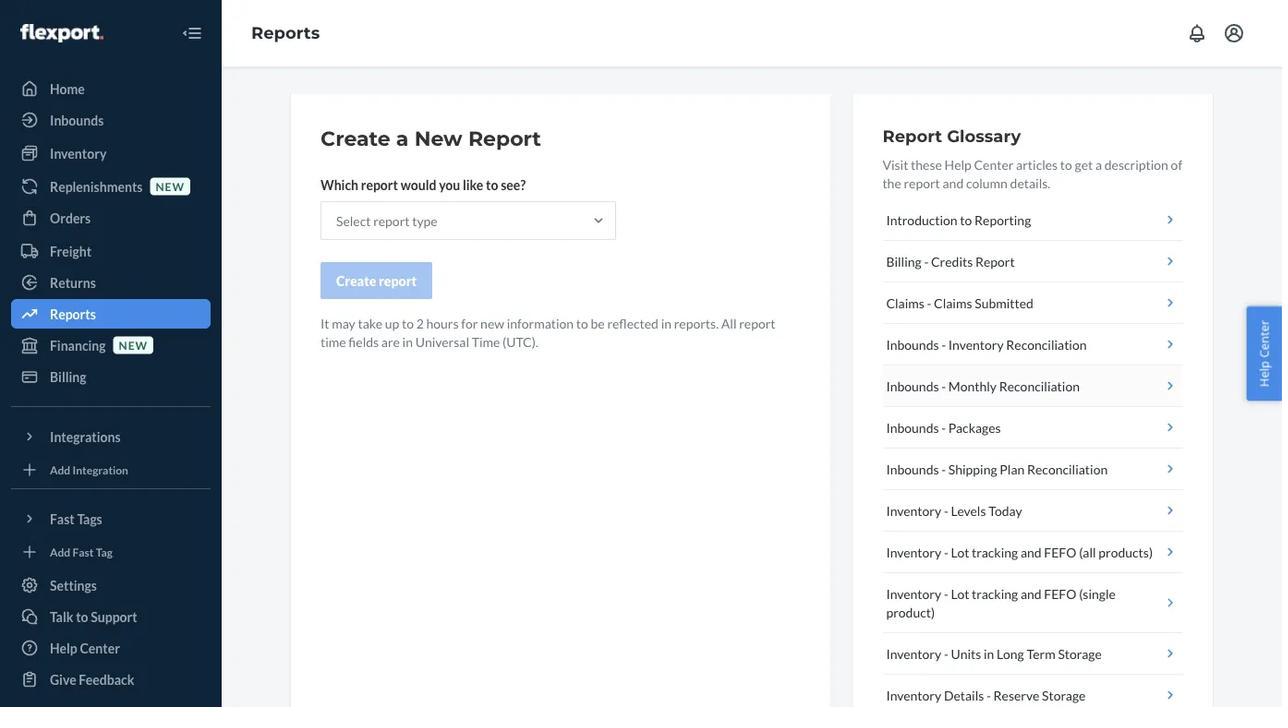 Task type: describe. For each thing, give the bounding box(es) containing it.
freight
[[50, 244, 92, 259]]

reconciliation for inbounds - monthly reconciliation
[[1000, 378, 1080, 394]]

products)
[[1099, 545, 1154, 561]]

talk to support
[[50, 610, 137, 625]]

new
[[415, 126, 463, 151]]

integrations button
[[11, 422, 211, 452]]

inventory - lot tracking and fefo (all products) button
[[883, 532, 1184, 574]]

new for financing
[[119, 339, 148, 352]]

tracking for (single
[[972, 586, 1019, 602]]

reflected
[[608, 316, 659, 331]]

orders
[[50, 210, 91, 226]]

0 vertical spatial a
[[396, 126, 409, 151]]

of
[[1172, 157, 1183, 172]]

add for add fast tag
[[50, 546, 70, 559]]

help center link
[[11, 634, 211, 664]]

- inside 'inventory details - reserve storage' "button"
[[987, 688, 992, 704]]

up
[[385, 316, 400, 331]]

introduction to reporting
[[887, 212, 1032, 228]]

new for replenishments
[[156, 180, 185, 193]]

long
[[997, 647, 1025, 662]]

center inside 'link'
[[80, 641, 120, 657]]

replenishments
[[50, 179, 143, 195]]

create report button
[[321, 262, 433, 299]]

give feedback
[[50, 672, 134, 688]]

inventory - lot tracking and fefo (single product) button
[[883, 574, 1184, 634]]

fefo for (single
[[1045, 586, 1077, 602]]

give feedback button
[[11, 665, 211, 695]]

the
[[883, 175, 902, 191]]

inventory - lot tracking and fefo (all products)
[[887, 545, 1154, 561]]

fast inside "link"
[[73, 546, 94, 559]]

inbounds - shipping plan reconciliation button
[[883, 449, 1184, 491]]

claims - claims submitted button
[[883, 283, 1184, 324]]

create a new report
[[321, 126, 542, 151]]

(utc).
[[503, 334, 539, 350]]

help inside button
[[1256, 361, 1273, 388]]

integrations
[[50, 429, 121, 445]]

tag
[[96, 546, 113, 559]]

inbounds for inbounds - monthly reconciliation
[[887, 378, 940, 394]]

take
[[358, 316, 383, 331]]

home link
[[11, 74, 211, 104]]

fields
[[349, 334, 379, 350]]

get
[[1075, 157, 1094, 172]]

settings link
[[11, 571, 211, 601]]

would
[[401, 177, 437, 193]]

inventory for inventory - lot tracking and fefo (all products)
[[887, 545, 942, 561]]

help center inside button
[[1256, 320, 1273, 388]]

packages
[[949, 420, 1002, 436]]

reporting
[[975, 212, 1032, 228]]

open notifications image
[[1187, 22, 1209, 44]]

hours
[[427, 316, 459, 331]]

information
[[507, 316, 574, 331]]

all
[[722, 316, 737, 331]]

time
[[321, 334, 346, 350]]

financing
[[50, 338, 106, 354]]

submitted
[[975, 295, 1034, 311]]

talk
[[50, 610, 73, 625]]

flexport logo image
[[20, 24, 103, 42]]

details.
[[1011, 175, 1051, 191]]

add integration
[[50, 463, 128, 477]]

and inside "visit these help center articles to get a description of the report and column details."
[[943, 175, 964, 191]]

inventory for inventory - lot tracking and fefo (single product)
[[887, 586, 942, 602]]

glossary
[[948, 126, 1022, 146]]

inventory - lot tracking and fefo (single product)
[[887, 586, 1116, 621]]

monthly
[[949, 378, 997, 394]]

1 vertical spatial reports link
[[11, 299, 211, 329]]

a inside "visit these help center articles to get a description of the report and column details."
[[1096, 157, 1103, 172]]

center inside button
[[1256, 320, 1273, 358]]

inbounds - packages
[[887, 420, 1002, 436]]

which report would you like to see?
[[321, 177, 526, 193]]

inventory for inventory - units in long term storage
[[887, 647, 942, 662]]

type
[[412, 213, 438, 229]]

plan
[[1000, 462, 1025, 477]]

select report type
[[336, 213, 438, 229]]

claims - claims submitted
[[887, 295, 1034, 311]]

inbounds - shipping plan reconciliation
[[887, 462, 1108, 477]]

to inside "button"
[[961, 212, 973, 228]]

product)
[[887, 605, 935, 621]]

create for create a new report
[[321, 126, 391, 151]]

storage inside button
[[1059, 647, 1103, 662]]

2
[[417, 316, 424, 331]]

inventory link
[[11, 139, 211, 168]]

- for billing - credits report
[[925, 254, 929, 269]]

center inside "visit these help center articles to get a description of the report and column details."
[[975, 157, 1014, 172]]

to inside button
[[76, 610, 88, 625]]

it may take up to 2 hours for new information to be reflected in reports. all report time fields are in universal time (utc).
[[321, 316, 776, 350]]

inventory up monthly
[[949, 337, 1004, 353]]

lot for inventory - lot tracking and fefo (single product)
[[951, 586, 970, 602]]

storage inside "button"
[[1043, 688, 1086, 704]]

inbounds for inbounds - inventory reconciliation
[[887, 337, 940, 353]]

may
[[332, 316, 356, 331]]

inventory for inventory - levels today
[[887, 503, 942, 519]]

time
[[472, 334, 500, 350]]

- for inbounds - packages
[[942, 420, 947, 436]]

tags
[[77, 512, 102, 527]]

feedback
[[79, 672, 134, 688]]

(single
[[1080, 586, 1116, 602]]

fast tags button
[[11, 505, 211, 534]]

inventory details - reserve storage
[[887, 688, 1086, 704]]

inbounds - inventory reconciliation button
[[883, 324, 1184, 366]]

visit
[[883, 157, 909, 172]]

see?
[[501, 177, 526, 193]]

add fast tag
[[50, 546, 113, 559]]

inbounds - packages button
[[883, 408, 1184, 449]]

returns
[[50, 275, 96, 291]]

integration
[[73, 463, 128, 477]]



Task type: vqa. For each thing, say whether or not it's contained in the screenshot.
Estimate
no



Task type: locate. For each thing, give the bounding box(es) containing it.
2 claims from the left
[[935, 295, 973, 311]]

0 vertical spatial new
[[156, 180, 185, 193]]

billing - credits report button
[[883, 241, 1184, 283]]

inbounds for inbounds
[[50, 112, 104, 128]]

0 horizontal spatial billing
[[50, 369, 86, 385]]

today
[[989, 503, 1023, 519]]

report up see?
[[469, 126, 542, 151]]

new inside 'it may take up to 2 hours for new information to be reflected in reports. all report time fields are in universal time (utc).'
[[481, 316, 505, 331]]

lot down "inventory - levels today"
[[951, 545, 970, 561]]

1 vertical spatial add
[[50, 546, 70, 559]]

reconciliation down claims - claims submitted button
[[1007, 337, 1087, 353]]

are
[[382, 334, 400, 350]]

- left packages
[[942, 420, 947, 436]]

new
[[156, 180, 185, 193], [481, 316, 505, 331], [119, 339, 148, 352]]

0 horizontal spatial center
[[80, 641, 120, 657]]

like
[[463, 177, 484, 193]]

inbounds down home
[[50, 112, 104, 128]]

report right all
[[740, 316, 776, 331]]

0 horizontal spatial new
[[119, 339, 148, 352]]

reports.
[[674, 316, 719, 331]]

introduction to reporting button
[[883, 200, 1184, 241]]

reconciliation down inbounds - packages button
[[1028, 462, 1108, 477]]

1 vertical spatial in
[[403, 334, 413, 350]]

1 vertical spatial help center
[[50, 641, 120, 657]]

0 vertical spatial tracking
[[972, 545, 1019, 561]]

a right get at the right top of the page
[[1096, 157, 1103, 172]]

report down these
[[904, 175, 941, 191]]

2 lot from the top
[[951, 586, 970, 602]]

1 horizontal spatial a
[[1096, 157, 1103, 172]]

report left 'type'
[[374, 213, 410, 229]]

give
[[50, 672, 76, 688]]

0 vertical spatial lot
[[951, 545, 970, 561]]

fefo
[[1045, 545, 1077, 561], [1045, 586, 1077, 602]]

- inside 'inventory - levels today' button
[[944, 503, 949, 519]]

column
[[967, 175, 1008, 191]]

lot inside inventory - lot tracking and fefo (single product)
[[951, 586, 970, 602]]

0 vertical spatial and
[[943, 175, 964, 191]]

inventory down product)
[[887, 647, 942, 662]]

inventory left "levels"
[[887, 503, 942, 519]]

inbounds - inventory reconciliation
[[887, 337, 1087, 353]]

help inside "visit these help center articles to get a description of the report and column details."
[[945, 157, 972, 172]]

- for inventory - lot tracking and fefo (all products)
[[944, 545, 949, 561]]

1 vertical spatial tracking
[[972, 586, 1019, 602]]

add inside "link"
[[50, 546, 70, 559]]

- left credits
[[925, 254, 929, 269]]

- left units
[[944, 647, 949, 662]]

1 vertical spatial fefo
[[1045, 586, 1077, 602]]

1 add from the top
[[50, 463, 70, 477]]

2 tracking from the top
[[972, 586, 1019, 602]]

reports
[[251, 23, 320, 43], [50, 306, 96, 322]]

2 add from the top
[[50, 546, 70, 559]]

0 horizontal spatial help
[[50, 641, 77, 657]]

1 vertical spatial and
[[1021, 545, 1042, 561]]

inventory
[[50, 146, 107, 161], [949, 337, 1004, 353], [887, 503, 942, 519], [887, 545, 942, 561], [887, 586, 942, 602], [887, 647, 942, 662], [887, 688, 942, 704]]

2 vertical spatial new
[[119, 339, 148, 352]]

2 horizontal spatial new
[[481, 316, 505, 331]]

0 vertical spatial help
[[945, 157, 972, 172]]

universal
[[416, 334, 470, 350]]

1 vertical spatial fast
[[73, 546, 94, 559]]

help inside 'link'
[[50, 641, 77, 657]]

shipping
[[949, 462, 998, 477]]

it
[[321, 316, 330, 331]]

0 horizontal spatial reports link
[[11, 299, 211, 329]]

1 vertical spatial new
[[481, 316, 505, 331]]

help
[[945, 157, 972, 172], [1256, 361, 1273, 388], [50, 641, 77, 657]]

in right are
[[403, 334, 413, 350]]

term
[[1027, 647, 1056, 662]]

tracking for (all
[[972, 545, 1019, 561]]

inbounds
[[50, 112, 104, 128], [887, 337, 940, 353], [887, 378, 940, 394], [887, 420, 940, 436], [887, 462, 940, 477]]

tracking down inventory - lot tracking and fefo (all products)
[[972, 586, 1019, 602]]

claims down billing - credits report
[[887, 295, 925, 311]]

- right details
[[987, 688, 992, 704]]

billing inside button
[[887, 254, 922, 269]]

inbounds left packages
[[887, 420, 940, 436]]

a left new
[[396, 126, 409, 151]]

inventory up 'replenishments' at the left top
[[50, 146, 107, 161]]

report for which report would you like to see?
[[361, 177, 398, 193]]

0 vertical spatial center
[[975, 157, 1014, 172]]

inventory details - reserve storage button
[[883, 676, 1184, 708]]

- for inbounds - shipping plan reconciliation
[[942, 462, 947, 477]]

and left column
[[943, 175, 964, 191]]

inventory left details
[[887, 688, 942, 704]]

and down the inventory - lot tracking and fefo (all products) button
[[1021, 586, 1042, 602]]

reserve
[[994, 688, 1040, 704]]

inventory - levels today button
[[883, 491, 1184, 532]]

0 vertical spatial reconciliation
[[1007, 337, 1087, 353]]

0 horizontal spatial in
[[403, 334, 413, 350]]

- inside the inventory - lot tracking and fefo (all products) button
[[944, 545, 949, 561]]

new up time
[[481, 316, 505, 331]]

lot up units
[[951, 586, 970, 602]]

open account menu image
[[1224, 22, 1246, 44]]

- down claims - claims submitted at the right top of page
[[942, 337, 947, 353]]

reports link
[[251, 23, 320, 43], [11, 299, 211, 329]]

- for inbounds - inventory reconciliation
[[942, 337, 947, 353]]

fefo for (all
[[1045, 545, 1077, 561]]

2 vertical spatial in
[[984, 647, 995, 662]]

1 tracking from the top
[[972, 545, 1019, 561]]

1 vertical spatial lot
[[951, 586, 970, 602]]

billing - credits report
[[887, 254, 1016, 269]]

- inside billing - credits report button
[[925, 254, 929, 269]]

create up which
[[321, 126, 391, 151]]

billing down financing
[[50, 369, 86, 385]]

1 fefo from the top
[[1045, 545, 1077, 561]]

1 horizontal spatial reports link
[[251, 23, 320, 43]]

help center inside 'link'
[[50, 641, 120, 657]]

returns link
[[11, 268, 211, 298]]

to inside "visit these help center articles to get a description of the report and column details."
[[1061, 157, 1073, 172]]

inbounds for inbounds - shipping plan reconciliation
[[887, 462, 940, 477]]

0 vertical spatial reports
[[251, 23, 320, 43]]

storage right reserve
[[1043, 688, 1086, 704]]

inventory - units in long term storage button
[[883, 634, 1184, 676]]

2 horizontal spatial center
[[1256, 320, 1273, 358]]

add left integration
[[50, 463, 70, 477]]

fast left tags
[[50, 512, 75, 527]]

in left reports.
[[661, 316, 672, 331]]

to right talk
[[76, 610, 88, 625]]

- inside inbounds - shipping plan reconciliation 'button'
[[942, 462, 947, 477]]

0 vertical spatial reports link
[[251, 23, 320, 43]]

description
[[1105, 157, 1169, 172]]

1 claims from the left
[[887, 295, 925, 311]]

you
[[439, 177, 461, 193]]

to right like
[[486, 177, 499, 193]]

create for create report
[[336, 273, 377, 289]]

2 vertical spatial center
[[80, 641, 120, 657]]

reconciliation inside 'button'
[[1028, 462, 1108, 477]]

storage
[[1059, 647, 1103, 662], [1043, 688, 1086, 704]]

articles
[[1017, 157, 1058, 172]]

1 horizontal spatial billing
[[887, 254, 922, 269]]

lot for inventory - lot tracking and fefo (all products)
[[951, 545, 970, 561]]

reconciliation for inbounds - inventory reconciliation
[[1007, 337, 1087, 353]]

1 vertical spatial center
[[1256, 320, 1273, 358]]

a
[[396, 126, 409, 151], [1096, 157, 1103, 172]]

report for billing - credits report
[[976, 254, 1016, 269]]

1 horizontal spatial new
[[156, 180, 185, 193]]

1 horizontal spatial reports
[[251, 23, 320, 43]]

inventory for inventory details - reserve storage
[[887, 688, 942, 704]]

report up up
[[379, 273, 417, 289]]

inventory inside "button"
[[887, 688, 942, 704]]

and for inventory - lot tracking and fefo (all products)
[[1021, 545, 1042, 561]]

fast tags
[[50, 512, 102, 527]]

and down 'inventory - levels today' button
[[1021, 545, 1042, 561]]

add integration link
[[11, 459, 211, 482]]

1 vertical spatial billing
[[50, 369, 86, 385]]

billing down introduction
[[887, 254, 922, 269]]

in left the 'long'
[[984, 647, 995, 662]]

orders link
[[11, 203, 211, 233]]

inbounds down claims - claims submitted at the right top of page
[[887, 337, 940, 353]]

inbounds for inbounds - packages
[[887, 420, 940, 436]]

1 vertical spatial reports
[[50, 306, 96, 322]]

fefo left (all
[[1045, 545, 1077, 561]]

tracking
[[972, 545, 1019, 561], [972, 586, 1019, 602]]

add
[[50, 463, 70, 477], [50, 546, 70, 559]]

details
[[944, 688, 985, 704]]

inventory for inventory
[[50, 146, 107, 161]]

report down reporting
[[976, 254, 1016, 269]]

report
[[904, 175, 941, 191], [361, 177, 398, 193], [374, 213, 410, 229], [379, 273, 417, 289], [740, 316, 776, 331]]

new up orders link
[[156, 180, 185, 193]]

to left 2
[[402, 316, 414, 331]]

levels
[[951, 503, 987, 519]]

-
[[925, 254, 929, 269], [928, 295, 932, 311], [942, 337, 947, 353], [942, 378, 947, 394], [942, 420, 947, 436], [942, 462, 947, 477], [944, 503, 949, 519], [944, 545, 949, 561], [944, 586, 949, 602], [944, 647, 949, 662], [987, 688, 992, 704]]

fefo inside inventory - lot tracking and fefo (single product)
[[1045, 586, 1077, 602]]

- for inventory - lot tracking and fefo (single product)
[[944, 586, 949, 602]]

2 vertical spatial help
[[50, 641, 77, 657]]

report inside button
[[379, 273, 417, 289]]

1 vertical spatial create
[[336, 273, 377, 289]]

- for inbounds - monthly reconciliation
[[942, 378, 947, 394]]

add fast tag link
[[11, 542, 211, 564]]

create report
[[336, 273, 417, 289]]

- for inventory - units in long term storage
[[944, 647, 949, 662]]

settings
[[50, 578, 97, 594]]

tracking down the today
[[972, 545, 1019, 561]]

0 vertical spatial create
[[321, 126, 391, 151]]

to left reporting
[[961, 212, 973, 228]]

and
[[943, 175, 964, 191], [1021, 545, 1042, 561], [1021, 586, 1042, 602]]

inventory - units in long term storage
[[887, 647, 1103, 662]]

report
[[883, 126, 943, 146], [469, 126, 542, 151], [976, 254, 1016, 269]]

1 vertical spatial reconciliation
[[1000, 378, 1080, 394]]

0 horizontal spatial help center
[[50, 641, 120, 657]]

- left "levels"
[[944, 503, 949, 519]]

inventory down "inventory - levels today"
[[887, 545, 942, 561]]

0 vertical spatial storage
[[1059, 647, 1103, 662]]

0 horizontal spatial a
[[396, 126, 409, 151]]

storage right term
[[1059, 647, 1103, 662]]

and for inventory - lot tracking and fefo (single product)
[[1021, 586, 1042, 602]]

0 vertical spatial fefo
[[1045, 545, 1077, 561]]

- inside inbounds - monthly reconciliation button
[[942, 378, 947, 394]]

0 horizontal spatial reports
[[50, 306, 96, 322]]

0 vertical spatial fast
[[50, 512, 75, 527]]

1 horizontal spatial report
[[883, 126, 943, 146]]

2 vertical spatial reconciliation
[[1028, 462, 1108, 477]]

home
[[50, 81, 85, 97]]

0 vertical spatial help center
[[1256, 320, 1273, 388]]

1 horizontal spatial center
[[975, 157, 1014, 172]]

reconciliation down inbounds - inventory reconciliation button
[[1000, 378, 1080, 394]]

inbounds - monthly reconciliation
[[887, 378, 1080, 394]]

claims down credits
[[935, 295, 973, 311]]

- inside claims - claims submitted button
[[928, 295, 932, 311]]

and inside inventory - lot tracking and fefo (single product)
[[1021, 586, 1042, 602]]

2 fefo from the top
[[1045, 586, 1077, 602]]

- left shipping
[[942, 462, 947, 477]]

create up may
[[336, 273, 377, 289]]

help center
[[1256, 320, 1273, 388], [50, 641, 120, 657]]

inbounds - monthly reconciliation button
[[883, 366, 1184, 408]]

1 horizontal spatial help
[[945, 157, 972, 172]]

1 vertical spatial storage
[[1043, 688, 1086, 704]]

to
[[1061, 157, 1073, 172], [486, 177, 499, 193], [961, 212, 973, 228], [402, 316, 414, 331], [577, 316, 589, 331], [76, 610, 88, 625]]

report inside "visit these help center articles to get a description of the report and column details."
[[904, 175, 941, 191]]

fast inside dropdown button
[[50, 512, 75, 527]]

inbounds inside 'button'
[[887, 462, 940, 477]]

freight link
[[11, 237, 211, 266]]

- for claims - claims submitted
[[928, 295, 932, 311]]

fast left the tag
[[73, 546, 94, 559]]

1 horizontal spatial claims
[[935, 295, 973, 311]]

1 horizontal spatial help center
[[1256, 320, 1273, 388]]

2 horizontal spatial in
[[984, 647, 995, 662]]

report inside billing - credits report button
[[976, 254, 1016, 269]]

introduction
[[887, 212, 958, 228]]

2 horizontal spatial report
[[976, 254, 1016, 269]]

new up billing link
[[119, 339, 148, 352]]

in inside button
[[984, 647, 995, 662]]

add up settings
[[50, 546, 70, 559]]

(all
[[1080, 545, 1097, 561]]

create inside create report button
[[336, 273, 377, 289]]

1 vertical spatial help
[[1256, 361, 1273, 388]]

- inside inbounds - packages button
[[942, 420, 947, 436]]

fast
[[50, 512, 75, 527], [73, 546, 94, 559]]

close navigation image
[[181, 22, 203, 44]]

report up select report type
[[361, 177, 398, 193]]

- inside inventory - lot tracking and fefo (single product)
[[944, 586, 949, 602]]

- down "inventory - levels today"
[[944, 545, 949, 561]]

- for inventory - levels today
[[944, 503, 949, 519]]

- inside inbounds - inventory reconciliation button
[[942, 337, 947, 353]]

- up inventory - units in long term storage
[[944, 586, 949, 602]]

visit these help center articles to get a description of the report and column details.
[[883, 157, 1183, 191]]

report up these
[[883, 126, 943, 146]]

0 vertical spatial add
[[50, 463, 70, 477]]

- left monthly
[[942, 378, 947, 394]]

support
[[91, 610, 137, 625]]

add for add integration
[[50, 463, 70, 477]]

inbounds up inbounds - packages
[[887, 378, 940, 394]]

for
[[461, 316, 478, 331]]

- down billing - credits report
[[928, 295, 932, 311]]

1 lot from the top
[[951, 545, 970, 561]]

report inside 'it may take up to 2 hours for new information to be reflected in reports. all report time fields are in universal time (utc).'
[[740, 316, 776, 331]]

tracking inside inventory - lot tracking and fefo (single product)
[[972, 586, 1019, 602]]

inbounds down inbounds - packages
[[887, 462, 940, 477]]

0 horizontal spatial report
[[469, 126, 542, 151]]

report for select report type
[[374, 213, 410, 229]]

inventory inside inventory - lot tracking and fefo (single product)
[[887, 586, 942, 602]]

0 vertical spatial in
[[661, 316, 672, 331]]

units
[[951, 647, 982, 662]]

1 vertical spatial a
[[1096, 157, 1103, 172]]

talk to support button
[[11, 603, 211, 632]]

report for create a new report
[[469, 126, 542, 151]]

billing for billing - credits report
[[887, 254, 922, 269]]

billing for billing
[[50, 369, 86, 385]]

billing link
[[11, 362, 211, 392]]

2 vertical spatial and
[[1021, 586, 1042, 602]]

fefo left (single
[[1045, 586, 1077, 602]]

1 horizontal spatial in
[[661, 316, 672, 331]]

2 horizontal spatial help
[[1256, 361, 1273, 388]]

report glossary
[[883, 126, 1022, 146]]

to left get at the right top of the page
[[1061, 157, 1073, 172]]

inventory up product)
[[887, 586, 942, 602]]

- inside inventory - units in long term storage button
[[944, 647, 949, 662]]

to left be
[[577, 316, 589, 331]]

0 horizontal spatial claims
[[887, 295, 925, 311]]

0 vertical spatial billing
[[887, 254, 922, 269]]

report for create report
[[379, 273, 417, 289]]



